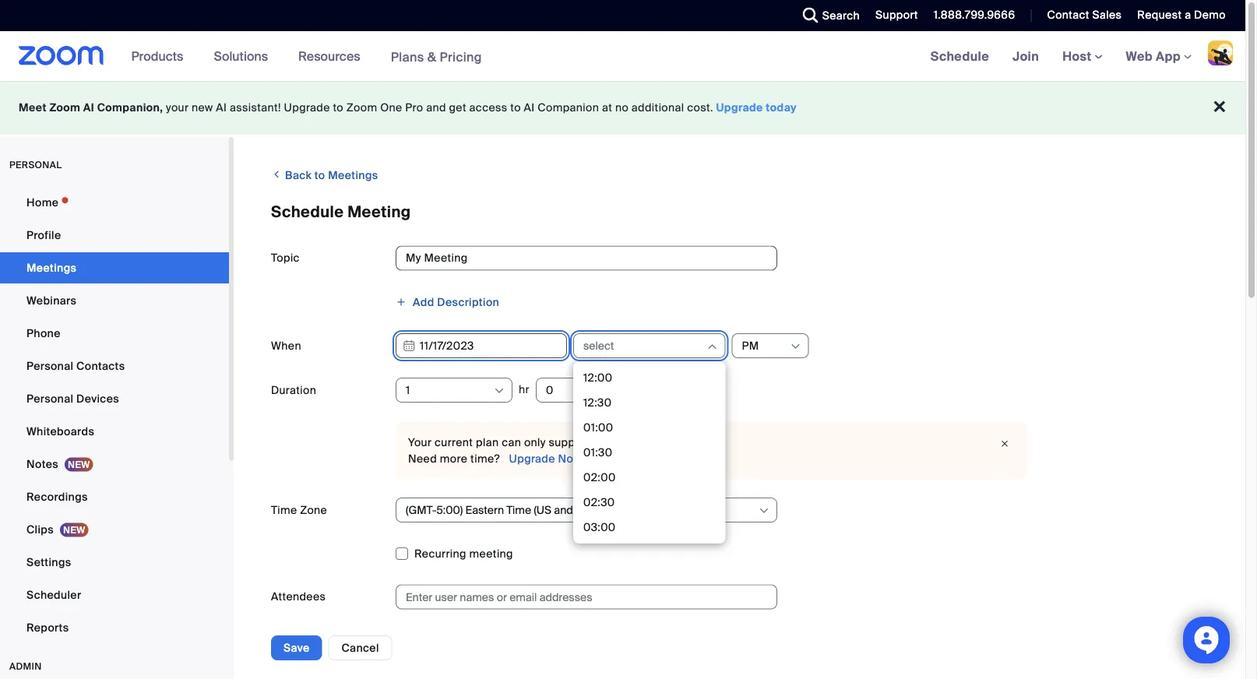 Task type: locate. For each thing, give the bounding box(es) containing it.
2 zoom from the left
[[346, 100, 377, 115]]

request a demo
[[1138, 8, 1226, 22]]

upgrade down product information navigation
[[284, 100, 330, 115]]

access
[[469, 100, 508, 115]]

host button
[[1063, 48, 1103, 64]]

recurring
[[414, 547, 467, 561]]

contact sales
[[1047, 8, 1122, 22]]

additional
[[632, 100, 684, 115]]

when
[[271, 338, 301, 353]]

upgrade down only
[[509, 451, 555, 466]]

search
[[822, 8, 860, 23]]

1 horizontal spatial ai
[[216, 100, 227, 115]]

meetings navigation
[[919, 31, 1246, 82]]

ai
[[83, 100, 94, 115], [216, 100, 227, 115], [524, 100, 535, 115]]

zoom logo image
[[19, 46, 104, 65]]

1
[[406, 383, 410, 397]]

schedule meeting
[[271, 202, 411, 222]]

Persistent Chat, enter email address,Enter user names or email addresses text field
[[406, 585, 753, 609]]

1 horizontal spatial upgrade
[[509, 451, 555, 466]]

ai left companion
[[524, 100, 535, 115]]

pm button
[[742, 334, 789, 358]]

contact
[[1047, 8, 1090, 22]]

schedule down back
[[271, 202, 344, 222]]

0 horizontal spatial ai
[[83, 100, 94, 115]]

0 horizontal spatial schedule
[[271, 202, 344, 222]]

02:30
[[583, 495, 615, 509]]

1 vertical spatial show options image
[[758, 505, 770, 517]]

list box
[[577, 365, 722, 679]]

show options image
[[790, 340, 802, 353], [758, 505, 770, 517]]

host
[[1063, 48, 1095, 64]]

2 horizontal spatial ai
[[524, 100, 535, 115]]

0 horizontal spatial zoom
[[49, 100, 80, 115]]

hide options image
[[706, 340, 719, 353]]

1.888.799.9666 button up the join
[[922, 0, 1019, 31]]

back to meetings link
[[271, 162, 378, 188]]

personal contacts
[[26, 359, 125, 373]]

contact sales link
[[1036, 0, 1126, 31], [1047, 8, 1122, 22]]

clips
[[26, 522, 54, 537]]

get
[[449, 100, 467, 115]]

1 personal from the top
[[26, 359, 73, 373]]

web
[[1126, 48, 1153, 64]]

plans & pricing link
[[391, 48, 482, 65], [391, 48, 482, 65]]

12:30
[[583, 395, 612, 410]]

sales
[[1093, 8, 1122, 22]]

at
[[602, 100, 612, 115]]

2 horizontal spatial upgrade
[[716, 100, 763, 115]]

contacts
[[76, 359, 125, 373]]

personal contacts link
[[0, 351, 229, 382]]

one
[[380, 100, 402, 115]]

personal down phone
[[26, 359, 73, 373]]

1 vertical spatial schedule
[[271, 202, 344, 222]]

01:00
[[583, 420, 613, 435]]

webinars link
[[0, 285, 229, 316]]

1 horizontal spatial show options image
[[790, 340, 802, 353]]

upgrade right cost.
[[716, 100, 763, 115]]

0 vertical spatial meetings
[[328, 168, 378, 183]]

webinars
[[26, 293, 77, 308]]

to down resources dropdown button
[[333, 100, 344, 115]]

only
[[524, 435, 546, 450]]

upgrade
[[284, 100, 330, 115], [716, 100, 763, 115], [509, 451, 555, 466]]

1 horizontal spatial to
[[333, 100, 344, 115]]

1 zoom from the left
[[49, 100, 80, 115]]

zoom
[[49, 100, 80, 115], [346, 100, 377, 115]]

meetings
[[328, 168, 378, 183], [26, 261, 77, 275]]

description
[[437, 295, 499, 309]]

1 vertical spatial personal
[[26, 391, 73, 406]]

product information navigation
[[120, 31, 494, 82]]

1 horizontal spatial schedule
[[931, 48, 989, 64]]

1 ai from the left
[[83, 100, 94, 115]]

demo
[[1194, 8, 1226, 22]]

personal up whiteboards
[[26, 391, 73, 406]]

0 horizontal spatial meetings
[[26, 261, 77, 275]]

0 horizontal spatial upgrade
[[284, 100, 330, 115]]

companion,
[[97, 100, 163, 115]]

2 personal from the top
[[26, 391, 73, 406]]

personal devices
[[26, 391, 119, 406]]

whiteboards link
[[0, 416, 229, 447]]

0 vertical spatial schedule
[[931, 48, 989, 64]]

meetings up schedule meeting at the left of the page
[[328, 168, 378, 183]]

upgrade inside your current plan can only support 40 minutes per meeting. need more time? upgrade now
[[509, 451, 555, 466]]

banner
[[0, 31, 1246, 82]]

2 horizontal spatial to
[[510, 100, 521, 115]]

meet
[[19, 100, 47, 115]]

1 vertical spatial meetings
[[26, 261, 77, 275]]

profile link
[[0, 220, 229, 251]]

1 horizontal spatial meetings
[[328, 168, 378, 183]]

schedule down 1.888.799.9666
[[931, 48, 989, 64]]

03:00
[[583, 520, 616, 534]]

personal
[[26, 359, 73, 373], [26, 391, 73, 406]]

0 horizontal spatial show options image
[[758, 505, 770, 517]]

zoom right "meet"
[[49, 100, 80, 115]]

minutes
[[611, 435, 653, 450]]

ai right new
[[216, 100, 227, 115]]

0 vertical spatial show options image
[[790, 340, 802, 353]]

plans & pricing
[[391, 48, 482, 65]]

banner containing products
[[0, 31, 1246, 82]]

0 vertical spatial personal
[[26, 359, 73, 373]]

1 horizontal spatial zoom
[[346, 100, 377, 115]]

to right back
[[315, 168, 325, 183]]

3 ai from the left
[[524, 100, 535, 115]]

duration
[[271, 383, 316, 397]]

personal menu menu
[[0, 187, 229, 645]]

02:00
[[583, 470, 616, 485]]

clips link
[[0, 514, 229, 545]]

schedule inside meetings navigation
[[931, 48, 989, 64]]

show options image
[[493, 385, 506, 397]]

your
[[166, 100, 189, 115]]

search button
[[791, 0, 864, 31]]

schedule for schedule
[[931, 48, 989, 64]]

Topic text field
[[396, 246, 777, 271]]

meeting
[[348, 202, 411, 222]]

home
[[26, 195, 59, 210]]

solutions
[[214, 48, 268, 64]]

meeting
[[469, 547, 513, 561]]

add description button
[[396, 290, 499, 314]]

meetings up webinars
[[26, 261, 77, 275]]

ai left companion,
[[83, 100, 94, 115]]

to right access
[[510, 100, 521, 115]]

zoom left the one
[[346, 100, 377, 115]]

pm
[[742, 338, 759, 353]]

&
[[427, 48, 436, 65]]

When text field
[[396, 333, 567, 358]]

recurring meeting
[[414, 547, 513, 561]]

zone
[[300, 503, 327, 517]]

1.888.799.9666 button
[[922, 0, 1019, 31], [934, 8, 1015, 22]]

phone
[[26, 326, 61, 340]]



Task type: vqa. For each thing, say whether or not it's contained in the screenshot.
product information 'navigation'
yes



Task type: describe. For each thing, give the bounding box(es) containing it.
add description
[[413, 295, 499, 309]]

topic
[[271, 251, 300, 265]]

select start time text field
[[583, 334, 705, 358]]

save button
[[271, 636, 322, 661]]

support
[[549, 435, 590, 450]]

back
[[285, 168, 312, 183]]

new
[[192, 100, 213, 115]]

1.888.799.9666
[[934, 8, 1015, 22]]

time?
[[471, 451, 500, 466]]

a
[[1185, 8, 1191, 22]]

today
[[766, 100, 797, 115]]

1 button
[[406, 379, 492, 402]]

pro
[[405, 100, 423, 115]]

time
[[271, 503, 297, 517]]

web app
[[1126, 48, 1181, 64]]

plans
[[391, 48, 424, 65]]

reports
[[26, 620, 69, 635]]

personal for personal contacts
[[26, 359, 73, 373]]

upgrade now link
[[506, 451, 582, 466]]

profile
[[26, 228, 61, 242]]

settings
[[26, 555, 71, 569]]

web app button
[[1126, 48, 1192, 64]]

products button
[[131, 31, 190, 81]]

recordings
[[26, 490, 88, 504]]

attendees
[[271, 590, 326, 604]]

and
[[426, 100, 446, 115]]

profile picture image
[[1208, 41, 1233, 65]]

scheduler
[[26, 588, 81, 602]]

personal devices link
[[0, 383, 229, 414]]

hr
[[519, 382, 530, 397]]

cancel
[[342, 641, 379, 655]]

cancel button
[[328, 636, 392, 661]]

resources
[[298, 48, 360, 64]]

0 horizontal spatial to
[[315, 168, 325, 183]]

back to meetings
[[282, 168, 378, 183]]

add image
[[396, 297, 407, 308]]

save
[[284, 641, 310, 655]]

solutions button
[[214, 31, 275, 81]]

cost.
[[687, 100, 713, 115]]

notes
[[26, 457, 58, 471]]

home link
[[0, 187, 229, 218]]

upgrade today link
[[716, 100, 797, 115]]

plan
[[476, 435, 499, 450]]

left image
[[271, 167, 282, 182]]

12:00
[[583, 370, 613, 385]]

meet zoom ai companion, footer
[[0, 81, 1246, 135]]

admin
[[9, 661, 42, 673]]

whiteboards
[[26, 424, 94, 439]]

meeting.
[[677, 435, 724, 450]]

personal
[[9, 159, 62, 171]]

add
[[413, 295, 434, 309]]

time zone
[[271, 503, 327, 517]]

your current plan can only support 40 minutes per meeting. need more time? upgrade now
[[408, 435, 724, 466]]

40
[[593, 435, 608, 450]]

per
[[656, 435, 674, 450]]

companion
[[538, 100, 599, 115]]

more
[[440, 451, 468, 466]]

scheduler link
[[0, 580, 229, 611]]

recordings link
[[0, 481, 229, 513]]

assistant!
[[230, 100, 281, 115]]

list box containing 12:00
[[577, 365, 722, 679]]

request
[[1138, 8, 1182, 22]]

meetings inside personal menu menu
[[26, 261, 77, 275]]

2 ai from the left
[[216, 100, 227, 115]]

personal for personal devices
[[26, 391, 73, 406]]

no
[[615, 100, 629, 115]]

phone link
[[0, 318, 229, 349]]

can
[[502, 435, 521, 450]]

settings link
[[0, 547, 229, 578]]

schedule for schedule meeting
[[271, 202, 344, 222]]

pricing
[[440, 48, 482, 65]]

reports link
[[0, 612, 229, 643]]

join
[[1013, 48, 1039, 64]]

devices
[[76, 391, 119, 406]]

products
[[131, 48, 183, 64]]

join link
[[1001, 31, 1051, 81]]

1.888.799.9666 button up schedule link
[[934, 8, 1015, 22]]

close image
[[996, 436, 1014, 452]]

meet zoom ai companion, your new ai assistant! upgrade to zoom one pro and get access to ai companion at no additional cost. upgrade today
[[19, 100, 797, 115]]

need
[[408, 451, 437, 466]]

now
[[558, 451, 582, 466]]

schedule link
[[919, 31, 1001, 81]]



